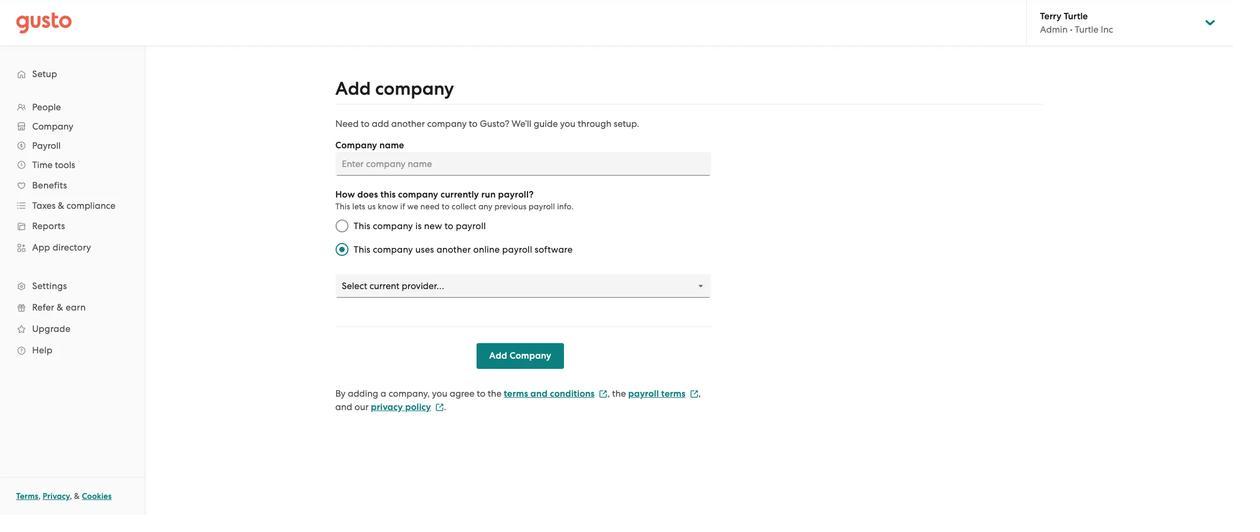 Task type: vqa. For each thing, say whether or not it's contained in the screenshot.
Recommendations to the bottom
no



Task type: locate. For each thing, give the bounding box(es) containing it.
by adding a company, you agree to the
[[335, 389, 502, 399]]

opens in a new tab image
[[599, 390, 608, 399], [435, 404, 444, 412]]

you right guide
[[560, 118, 576, 129]]

company for add company
[[375, 78, 454, 100]]

reports
[[32, 221, 65, 232]]

add up , and our
[[489, 351, 507, 362]]

directory
[[52, 242, 91, 253]]

terry
[[1040, 11, 1062, 22]]

1 vertical spatial turtle
[[1075, 24, 1099, 35]]

company up terms and conditions
[[510, 351, 551, 362]]

payroll
[[529, 202, 555, 212], [456, 221, 486, 232], [502, 244, 532, 255], [628, 389, 659, 400]]

this
[[380, 189, 396, 201]]

the right agree
[[488, 389, 502, 399]]

the
[[488, 389, 502, 399], [612, 389, 626, 399]]

Company name field
[[335, 152, 711, 176]]

& left earn
[[57, 302, 63, 313]]

our
[[355, 402, 369, 413]]

0 vertical spatial and
[[530, 389, 548, 400]]

this
[[335, 202, 350, 212], [354, 221, 370, 232], [354, 244, 370, 255]]

0 vertical spatial turtle
[[1064, 11, 1088, 22]]

add company
[[489, 351, 551, 362]]

payroll
[[32, 140, 61, 151]]

0 horizontal spatial terms
[[504, 389, 528, 400]]

taxes
[[32, 201, 56, 211]]

opens in a new tab image right policy
[[435, 404, 444, 412]]

1 horizontal spatial the
[[612, 389, 626, 399]]

this company is new to payroll
[[354, 221, 486, 232]]

1 vertical spatial opens in a new tab image
[[435, 404, 444, 412]]

add up need
[[335, 78, 371, 100]]

guide
[[534, 118, 558, 129]]

this down how
[[335, 202, 350, 212]]

this for this company is new to payroll
[[354, 221, 370, 232]]

0 vertical spatial another
[[391, 118, 425, 129]]

1 vertical spatial add
[[489, 351, 507, 362]]

company
[[32, 121, 73, 132], [335, 140, 377, 151], [510, 351, 551, 362]]

how does this company currently run payroll? this lets us know if we need to collect any previous payroll info.
[[335, 189, 574, 212]]

another up name
[[391, 118, 425, 129]]

to
[[361, 118, 370, 129], [469, 118, 478, 129], [442, 202, 450, 212], [445, 221, 453, 232], [477, 389, 486, 399]]

1 vertical spatial &
[[57, 302, 63, 313]]

terms
[[16, 492, 38, 502]]

compliance
[[67, 201, 116, 211]]

another
[[391, 118, 425, 129], [436, 244, 471, 255]]

0 horizontal spatial you
[[432, 389, 447, 399]]

0 vertical spatial you
[[560, 118, 576, 129]]

0 vertical spatial this
[[335, 202, 350, 212]]

is
[[415, 221, 422, 232]]

opens in a new tab image inside privacy policy link
[[435, 404, 444, 412]]

0 vertical spatial opens in a new tab image
[[599, 390, 608, 399]]

opens in a new tab image for terms and conditions
[[599, 390, 608, 399]]

list containing people
[[0, 98, 145, 361]]

and left "conditions"
[[530, 389, 548, 400]]

and
[[530, 389, 548, 400], [335, 402, 352, 413]]

payroll left info.
[[529, 202, 555, 212]]

company button
[[11, 117, 134, 136]]

uses
[[415, 244, 434, 255]]

a
[[381, 389, 386, 399]]

2 vertical spatial company
[[510, 351, 551, 362]]

1 vertical spatial company
[[335, 140, 377, 151]]

earn
[[66, 302, 86, 313]]

,
[[608, 389, 610, 399], [698, 389, 701, 399], [38, 492, 41, 502], [70, 492, 72, 502]]

company down need
[[335, 140, 377, 151]]

& right taxes
[[58, 201, 64, 211]]

0 horizontal spatial opens in a new tab image
[[435, 404, 444, 412]]

&
[[58, 201, 64, 211], [57, 302, 63, 313], [74, 492, 80, 502]]

add company button
[[476, 344, 564, 369]]

1 horizontal spatial another
[[436, 244, 471, 255]]

company up we
[[398, 189, 438, 201]]

terry turtle admin • turtle inc
[[1040, 11, 1113, 35]]

to right need
[[442, 202, 450, 212]]

this company uses another online payroll software
[[354, 244, 573, 255]]

collect
[[452, 202, 476, 212]]

terms down add company button
[[504, 389, 528, 400]]

taxes & compliance
[[32, 201, 116, 211]]

1 horizontal spatial terms
[[661, 389, 686, 400]]

company
[[375, 78, 454, 100], [427, 118, 467, 129], [398, 189, 438, 201], [373, 221, 413, 232], [373, 244, 413, 255]]

, inside , and our
[[698, 389, 701, 399]]

company left the uses
[[373, 244, 413, 255]]

, right "payroll terms"
[[698, 389, 701, 399]]

to left add
[[361, 118, 370, 129]]

payroll inside how does this company currently run payroll? this lets us know if we need to collect any previous payroll info.
[[529, 202, 555, 212]]

opens in a new tab image inside terms and conditions link
[[599, 390, 608, 399]]

time tools button
[[11, 155, 134, 175]]

privacy policy link
[[371, 402, 444, 413]]

0 vertical spatial add
[[335, 78, 371, 100]]

turtle
[[1064, 11, 1088, 22], [1075, 24, 1099, 35]]

opens in a new tab image right "conditions"
[[599, 390, 608, 399]]

terms left opens in a new tab image
[[661, 389, 686, 400]]

company down know
[[373, 221, 413, 232]]

by
[[335, 389, 346, 399]]

2 horizontal spatial company
[[510, 351, 551, 362]]

people
[[32, 102, 61, 113]]

add inside button
[[489, 351, 507, 362]]

list
[[0, 98, 145, 361]]

1 horizontal spatial and
[[530, 389, 548, 400]]

add
[[335, 78, 371, 100], [489, 351, 507, 362]]

the left "payroll terms"
[[612, 389, 626, 399]]

turtle right the •
[[1075, 24, 1099, 35]]

, left privacy link
[[38, 492, 41, 502]]

company up add
[[375, 78, 454, 100]]

opens in a new tab image for privacy policy
[[435, 404, 444, 412]]

add company
[[335, 78, 454, 100]]

cookies
[[82, 492, 112, 502]]

1 vertical spatial this
[[354, 221, 370, 232]]

0 vertical spatial company
[[32, 121, 73, 132]]

payroll terms link
[[628, 389, 698, 400]]

2 terms from the left
[[661, 389, 686, 400]]

benefits
[[32, 180, 67, 191]]

to left gusto?
[[469, 118, 478, 129]]

0 vertical spatial &
[[58, 201, 64, 211]]

1 horizontal spatial add
[[489, 351, 507, 362]]

0 horizontal spatial add
[[335, 78, 371, 100]]

2 vertical spatial this
[[354, 244, 370, 255]]

another right the uses
[[436, 244, 471, 255]]

upgrade
[[32, 324, 71, 335]]

turtle up the •
[[1064, 11, 1088, 22]]

0 horizontal spatial and
[[335, 402, 352, 413]]

know
[[378, 202, 398, 212]]

software
[[535, 244, 573, 255]]

0 horizontal spatial the
[[488, 389, 502, 399]]

you up .
[[432, 389, 447, 399]]

privacy
[[371, 402, 403, 413]]

1 horizontal spatial company
[[335, 140, 377, 151]]

this down lets at the top left of the page
[[354, 221, 370, 232]]

cookies button
[[82, 491, 112, 503]]

0 horizontal spatial another
[[391, 118, 425, 129]]

1 horizontal spatial opens in a new tab image
[[599, 390, 608, 399]]

& inside dropdown button
[[58, 201, 64, 211]]

& left cookies
[[74, 492, 80, 502]]

and inside , and our
[[335, 402, 352, 413]]

0 horizontal spatial company
[[32, 121, 73, 132]]

company down people
[[32, 121, 73, 132]]

this down this company is new to payroll option
[[354, 244, 370, 255]]

setup.
[[614, 118, 639, 129]]

1 vertical spatial another
[[436, 244, 471, 255]]

company inside dropdown button
[[32, 121, 73, 132]]

help
[[32, 345, 53, 356]]

and down by
[[335, 402, 352, 413]]

1 horizontal spatial you
[[560, 118, 576, 129]]

1 vertical spatial and
[[335, 402, 352, 413]]

company for company name
[[335, 140, 377, 151]]

you
[[560, 118, 576, 129], [432, 389, 447, 399]]



Task type: describe. For each thing, give the bounding box(es) containing it.
to inside how does this company currently run payroll? this lets us know if we need to collect any previous payroll info.
[[442, 202, 450, 212]]

refer & earn
[[32, 302, 86, 313]]

2 vertical spatial &
[[74, 492, 80, 502]]

lets
[[352, 202, 365, 212]]

home image
[[16, 12, 72, 34]]

policy
[[405, 402, 431, 413]]

.
[[444, 402, 446, 413]]

company for company
[[32, 121, 73, 132]]

app
[[32, 242, 50, 253]]

upgrade link
[[11, 320, 134, 339]]

company,
[[389, 389, 430, 399]]

conditions
[[550, 389, 595, 400]]

terms , privacy , & cookies
[[16, 492, 112, 502]]

company name
[[335, 140, 404, 151]]

if
[[400, 202, 405, 212]]

payroll button
[[11, 136, 134, 155]]

this for this company uses another online payroll software
[[354, 244, 370, 255]]

us
[[368, 202, 376, 212]]

need
[[335, 118, 359, 129]]

privacy policy
[[371, 402, 431, 413]]

need to add another company to gusto? we'll guide you through setup.
[[335, 118, 639, 129]]

to right new
[[445, 221, 453, 232]]

add for add company
[[489, 351, 507, 362]]

1 terms from the left
[[504, 389, 528, 400]]

payroll?
[[498, 189, 534, 201]]

we
[[407, 202, 418, 212]]

previous
[[495, 202, 527, 212]]

currently
[[441, 189, 479, 201]]

company inside how does this company currently run payroll? this lets us know if we need to collect any previous payroll info.
[[398, 189, 438, 201]]

add for add company
[[335, 78, 371, 100]]

terms and conditions link
[[504, 389, 608, 400]]

refer
[[32, 302, 54, 313]]

settings
[[32, 281, 67, 292]]

add
[[372, 118, 389, 129]]

setup link
[[11, 64, 134, 84]]

need
[[420, 202, 440, 212]]

people button
[[11, 98, 134, 117]]

info.
[[557, 202, 574, 212]]

name
[[379, 140, 404, 151]]

2 the from the left
[[612, 389, 626, 399]]

inc
[[1101, 24, 1113, 35]]

terms link
[[16, 492, 38, 502]]

this inside how does this company currently run payroll? this lets us know if we need to collect any previous payroll info.
[[335, 202, 350, 212]]

adding
[[348, 389, 378, 399]]

This company uses another online payroll software radio
[[330, 238, 354, 262]]

benefits link
[[11, 176, 134, 195]]

tools
[[55, 160, 75, 170]]

time
[[32, 160, 53, 170]]

, right "conditions"
[[608, 389, 610, 399]]

terms and conditions
[[504, 389, 595, 400]]

run
[[481, 189, 496, 201]]

gusto?
[[480, 118, 509, 129]]

company for this company uses another online payroll software
[[373, 244, 413, 255]]

new
[[424, 221, 442, 232]]

another for company
[[391, 118, 425, 129]]

, and our
[[335, 389, 701, 413]]

another for online
[[436, 244, 471, 255]]

and for conditions
[[530, 389, 548, 400]]

, left cookies
[[70, 492, 72, 502]]

payroll down collect
[[456, 221, 486, 232]]

company inside button
[[510, 351, 551, 362]]

taxes & compliance button
[[11, 196, 134, 216]]

refer & earn link
[[11, 298, 134, 317]]

payroll right online
[[502, 244, 532, 255]]

& for compliance
[[58, 201, 64, 211]]

to right agree
[[477, 389, 486, 399]]

1 vertical spatial you
[[432, 389, 447, 399]]

reports link
[[11, 217, 134, 236]]

opens in a new tab image
[[690, 390, 698, 399]]

we'll
[[512, 118, 531, 129]]

any
[[478, 202, 493, 212]]

app directory
[[32, 242, 91, 253]]

1 the from the left
[[488, 389, 502, 399]]

app directory link
[[11, 238, 134, 257]]

payroll right ', the'
[[628, 389, 659, 400]]

privacy
[[43, 492, 70, 502]]

setup
[[32, 69, 57, 79]]

, the
[[608, 389, 626, 399]]

gusto navigation element
[[0, 46, 145, 379]]

help link
[[11, 341, 134, 360]]

This company is new to payroll radio
[[330, 214, 354, 238]]

company for this company is new to payroll
[[373, 221, 413, 232]]

how
[[335, 189, 355, 201]]

online
[[473, 244, 500, 255]]

and for our
[[335, 402, 352, 413]]

company left gusto?
[[427, 118, 467, 129]]

payroll terms
[[628, 389, 686, 400]]

time tools
[[32, 160, 75, 170]]

settings link
[[11, 277, 134, 296]]

does
[[357, 189, 378, 201]]

through
[[578, 118, 612, 129]]

admin
[[1040, 24, 1068, 35]]

agree
[[450, 389, 475, 399]]

privacy link
[[43, 492, 70, 502]]

& for earn
[[57, 302, 63, 313]]



